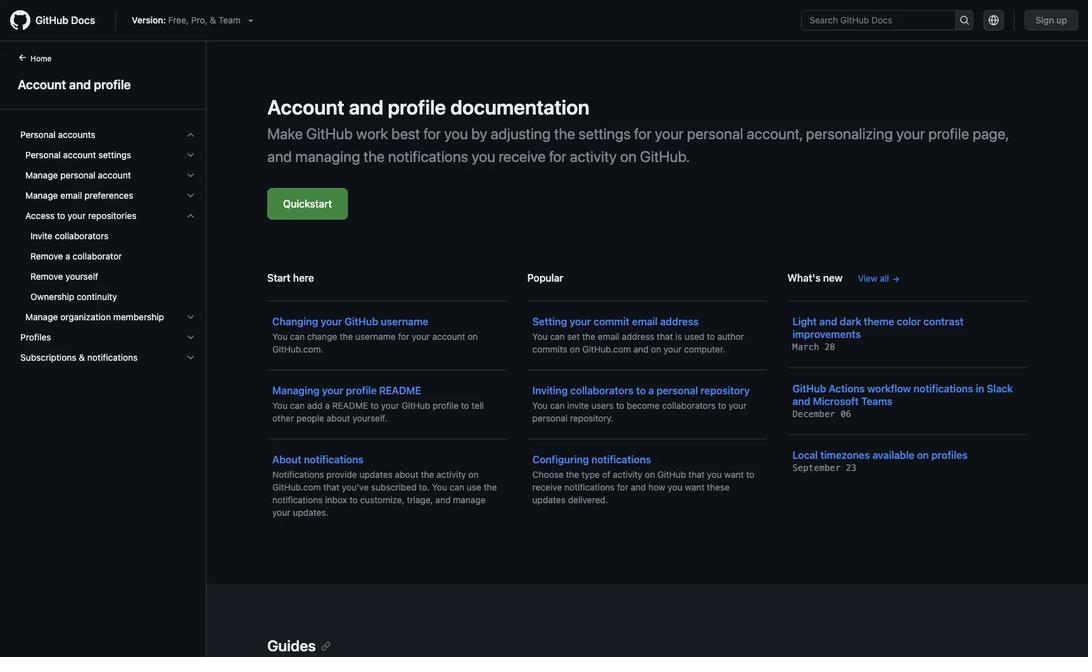 Task type: locate. For each thing, give the bounding box(es) containing it.
profiles
[[20, 332, 51, 343]]

the left type on the bottom
[[566, 470, 579, 480]]

remove down invite
[[30, 251, 63, 262]]

1 horizontal spatial account
[[267, 95, 345, 119]]

personal left accounts on the top of the page
[[20, 130, 56, 140]]

you down by
[[472, 148, 496, 165]]

2 vertical spatial a
[[325, 401, 330, 411]]

september 23 element
[[793, 463, 857, 474]]

profile up personal accounts dropdown button
[[94, 77, 131, 92]]

you right how
[[668, 482, 683, 493]]

notifications inside github actions workflow notifications in slack and microsoft teams december 06
[[914, 383, 974, 395]]

1 horizontal spatial email
[[598, 332, 620, 342]]

to
[[57, 211, 65, 221], [707, 332, 715, 342], [636, 385, 646, 397], [371, 401, 379, 411], [461, 401, 469, 411], [616, 401, 625, 411], [718, 401, 727, 411], [747, 470, 755, 480], [350, 495, 358, 506]]

collaborators down access to your repositories
[[55, 231, 108, 241]]

and up 'december'
[[793, 395, 811, 407]]

notifications inside account and profile documentation make github work best for you by adjusting the settings for your personal account, personalizing your profile page, and managing the notifications you receive for activity on github.
[[388, 148, 468, 165]]

0 vertical spatial github.com
[[583, 344, 631, 355]]

0 vertical spatial email
[[60, 190, 82, 201]]

the right use
[[484, 482, 497, 493]]

collaborators inside account and profile element
[[55, 231, 108, 241]]

can
[[290, 332, 305, 342], [550, 332, 565, 342], [290, 401, 305, 411], [550, 401, 565, 411], [450, 482, 465, 493]]

a up become
[[649, 385, 654, 397]]

github.com
[[583, 344, 631, 355], [272, 482, 321, 493]]

can down managing
[[290, 401, 305, 411]]

can inside setting your commit email address you can set the email address that is used to author commits on github.com and on your computer.
[[550, 332, 565, 342]]

can left use
[[450, 482, 465, 493]]

3 sc 9kayk9 0 image from the top
[[186, 312, 196, 323]]

notifications
[[272, 470, 324, 480]]

teams
[[862, 395, 893, 407]]

1 vertical spatial personal
[[25, 150, 61, 160]]

1 vertical spatial updates
[[533, 495, 566, 506]]

2 horizontal spatial collaborators
[[662, 401, 716, 411]]

collaborators for inviting
[[571, 385, 634, 397]]

0 vertical spatial a
[[65, 251, 70, 262]]

0 vertical spatial remove
[[30, 251, 63, 262]]

membership
[[113, 312, 164, 323]]

1 vertical spatial that
[[689, 470, 705, 480]]

the inside changing your github username you can change the username for your account on github.com.
[[340, 332, 353, 342]]

1 horizontal spatial address
[[660, 316, 699, 328]]

1 sc 9kayk9 0 image from the top
[[186, 170, 196, 181]]

0 vertical spatial sc 9kayk9 0 image
[[186, 170, 196, 181]]

manage organization membership button
[[15, 307, 201, 328]]

1 horizontal spatial a
[[325, 401, 330, 411]]

managing
[[295, 148, 360, 165]]

1 vertical spatial username
[[355, 332, 396, 342]]

1 remove from the top
[[30, 251, 63, 262]]

december
[[793, 409, 836, 419]]

guides
[[267, 637, 316, 655]]

0 horizontal spatial readme
[[332, 401, 368, 411]]

email down the commit
[[598, 332, 620, 342]]

a
[[65, 251, 70, 262], [649, 385, 654, 397], [325, 401, 330, 411]]

is
[[676, 332, 682, 342]]

collaborators up users
[[571, 385, 634, 397]]

you inside setting your commit email address you can set the email address that is used to author commits on github.com and on your computer.
[[533, 332, 548, 342]]

1 vertical spatial address
[[622, 332, 655, 342]]

managing
[[272, 385, 320, 397]]

use
[[467, 482, 482, 493]]

personal
[[20, 130, 56, 140], [25, 150, 61, 160]]

3 sc 9kayk9 0 image from the top
[[186, 211, 196, 221]]

sc 9kayk9 0 image
[[186, 130, 196, 140], [186, 150, 196, 160], [186, 211, 196, 221], [186, 333, 196, 343], [186, 353, 196, 363]]

updates
[[360, 470, 393, 480], [533, 495, 566, 506]]

profile up best
[[388, 95, 446, 119]]

configuring
[[533, 454, 589, 466]]

search image
[[960, 15, 970, 25]]

account for account and profile
[[18, 77, 66, 92]]

the down 'work'
[[364, 148, 385, 165]]

settings
[[579, 125, 631, 143], [98, 150, 131, 160]]

sc 9kayk9 0 image for profiles
[[186, 333, 196, 343]]

about right people in the left of the page
[[327, 413, 350, 424]]

0 horizontal spatial about
[[327, 413, 350, 424]]

1 vertical spatial collaborators
[[571, 385, 634, 397]]

manage
[[25, 170, 58, 181], [25, 190, 58, 201], [25, 312, 58, 323]]

quickstart link
[[267, 188, 348, 220]]

updates up subscribed
[[360, 470, 393, 480]]

about
[[327, 413, 350, 424], [395, 470, 419, 480]]

about
[[272, 454, 302, 466]]

1 vertical spatial a
[[649, 385, 654, 397]]

& inside dropdown button
[[79, 353, 85, 363]]

repositories
[[88, 211, 136, 221]]

account down home link
[[18, 77, 66, 92]]

setting your commit email address you can set the email address that is used to author commits on github.com and on your computer.
[[533, 316, 744, 355]]

subscribed
[[371, 482, 417, 493]]

1 vertical spatial account
[[267, 95, 345, 119]]

06
[[841, 409, 852, 419]]

can inside managing your profile readme you can add a readme to your github profile to tell other people about yourself.
[[290, 401, 305, 411]]

can up 'github.com.'
[[290, 332, 305, 342]]

the
[[554, 125, 575, 143], [364, 148, 385, 165], [340, 332, 353, 342], [582, 332, 596, 342], [421, 470, 434, 480], [566, 470, 579, 480], [484, 482, 497, 493]]

page,
[[973, 125, 1009, 143]]

light
[[793, 316, 817, 328]]

1 vertical spatial github.com
[[272, 482, 321, 493]]

other
[[272, 413, 294, 424]]

sc 9kayk9 0 image
[[186, 170, 196, 181], [186, 191, 196, 201], [186, 312, 196, 323]]

github.com down the commit
[[583, 344, 631, 355]]

organization
[[60, 312, 111, 323]]

1 sc 9kayk9 0 image from the top
[[186, 130, 196, 140]]

you inside changing your github username you can change the username for your account on github.com.
[[272, 332, 288, 342]]

account inside account and profile documentation make github work best for you by adjusting the settings for your personal account, personalizing your profile page, and managing the notifications you receive for activity on github.
[[267, 95, 345, 119]]

email right the commit
[[632, 316, 658, 328]]

github
[[35, 14, 69, 26], [306, 125, 353, 143], [345, 316, 378, 328], [793, 383, 827, 395], [402, 401, 430, 411], [658, 470, 686, 480]]

access to your repositories element containing invite collaborators
[[10, 226, 206, 307]]

on inside local timezones available on profiles september 23
[[917, 450, 929, 462]]

you down the "changing"
[[272, 332, 288, 342]]

0 vertical spatial &
[[210, 15, 216, 25]]

github.com inside about notifications notifications provide updates about the activity on github.com that you've subscribed to. you can use the notifications inbox to customize, triage, and manage your updates.
[[272, 482, 321, 493]]

you inside managing your profile readme you can add a readme to your github profile to tell other people about yourself.
[[272, 401, 288, 411]]

sc 9kayk9 0 image for access to your repositories
[[186, 211, 196, 221]]

continuity
[[77, 292, 117, 302]]

1 horizontal spatial want
[[725, 470, 744, 480]]

1 horizontal spatial github.com
[[583, 344, 631, 355]]

in
[[976, 383, 985, 395]]

home link
[[13, 53, 72, 65]]

notifications inside dropdown button
[[87, 353, 138, 363]]

receive down adjusting
[[499, 148, 546, 165]]

commit
[[594, 316, 630, 328]]

manage for manage email preferences
[[25, 190, 58, 201]]

2 vertical spatial that
[[323, 482, 340, 493]]

sc 9kayk9 0 image inside manage organization membership dropdown button
[[186, 312, 196, 323]]

popular
[[528, 272, 564, 284]]

a right the add
[[325, 401, 330, 411]]

author
[[718, 332, 744, 342]]

1 vertical spatial readme
[[332, 401, 368, 411]]

0 horizontal spatial want
[[685, 482, 705, 493]]

a inside managing your profile readme you can add a readme to your github profile to tell other people about yourself.
[[325, 401, 330, 411]]

your
[[655, 125, 684, 143], [897, 125, 925, 143], [68, 211, 86, 221], [321, 316, 342, 328], [570, 316, 591, 328], [412, 332, 430, 342], [664, 344, 682, 355], [322, 385, 344, 397], [381, 401, 399, 411], [729, 401, 747, 411], [272, 508, 291, 518]]

28
[[825, 342, 836, 353]]

here
[[293, 272, 314, 284]]

can down inviting
[[550, 401, 565, 411]]

color
[[897, 316, 921, 328]]

your inside inviting collaborators to a personal repository you can invite users to become collaborators to your personal repository.
[[729, 401, 747, 411]]

2 sc 9kayk9 0 image from the top
[[186, 150, 196, 160]]

github docs link
[[10, 10, 105, 30]]

profile up "yourself."
[[346, 385, 377, 397]]

change
[[307, 332, 337, 342]]

you down inviting
[[533, 401, 548, 411]]

available
[[873, 450, 915, 462]]

collaborators down repository
[[662, 401, 716, 411]]

sc 9kayk9 0 image inside manage personal account dropdown button
[[186, 170, 196, 181]]

1 vertical spatial settings
[[98, 150, 131, 160]]

2 access to your repositories element from the top
[[10, 226, 206, 307]]

can inside about notifications notifications provide updates about the activity on github.com that you've subscribed to. you can use the notifications inbox to customize, triage, and manage your updates.
[[450, 482, 465, 493]]

0 vertical spatial that
[[657, 332, 673, 342]]

notifications down type on the bottom
[[565, 482, 615, 493]]

and inside github actions workflow notifications in slack and microsoft teams december 06
[[793, 395, 811, 407]]

and left how
[[631, 482, 646, 493]]

manage email preferences button
[[15, 186, 201, 206]]

personal accounts button
[[15, 125, 201, 145]]

yourself.
[[353, 413, 388, 424]]

receive
[[499, 148, 546, 165], [533, 482, 562, 493]]

ownership
[[30, 292, 74, 302]]

1 horizontal spatial about
[[395, 470, 419, 480]]

slack
[[987, 383, 1013, 395]]

address up is
[[660, 316, 699, 328]]

personal account settings button
[[15, 145, 201, 165]]

1 vertical spatial receive
[[533, 482, 562, 493]]

0 vertical spatial receive
[[499, 148, 546, 165]]

and up improvements
[[820, 316, 838, 328]]

notifications down best
[[388, 148, 468, 165]]

you up commits
[[533, 332, 548, 342]]

2 horizontal spatial that
[[689, 470, 705, 480]]

& down "profiles" dropdown button
[[79, 353, 85, 363]]

tell
[[472, 401, 484, 411]]

access to your repositories element
[[10, 206, 206, 307], [10, 226, 206, 307]]

2 vertical spatial sc 9kayk9 0 image
[[186, 312, 196, 323]]

and inside light and dark theme color contrast improvements march 28
[[820, 316, 838, 328]]

to.
[[419, 482, 430, 493]]

a down invite collaborators
[[65, 251, 70, 262]]

address down the commit
[[622, 332, 655, 342]]

and down home link
[[69, 77, 91, 92]]

github inside github docs link
[[35, 14, 69, 26]]

sc 9kayk9 0 image for personal account settings
[[186, 150, 196, 160]]

4 sc 9kayk9 0 image from the top
[[186, 333, 196, 343]]

can inside inviting collaborators to a personal repository you can invite users to become collaborators to your personal repository.
[[550, 401, 565, 411]]

1 vertical spatial remove
[[30, 272, 63, 282]]

2 remove from the top
[[30, 272, 63, 282]]

remove
[[30, 251, 63, 262], [30, 272, 63, 282]]

sc 9kayk9 0 image for personal accounts
[[186, 130, 196, 140]]

5 sc 9kayk9 0 image from the top
[[186, 353, 196, 363]]

account up make
[[267, 95, 345, 119]]

and inside setting your commit email address you can set the email address that is used to author commits on github.com and on your computer.
[[634, 344, 649, 355]]

2 sc 9kayk9 0 image from the top
[[186, 191, 196, 201]]

0 vertical spatial manage
[[25, 170, 58, 181]]

email down manage personal account
[[60, 190, 82, 201]]

you
[[272, 332, 288, 342], [533, 332, 548, 342], [272, 401, 288, 411], [533, 401, 548, 411], [432, 482, 447, 493]]

1 vertical spatial sc 9kayk9 0 image
[[186, 191, 196, 201]]

want left these
[[685, 482, 705, 493]]

readme
[[379, 385, 421, 397], [332, 401, 368, 411]]

theme
[[864, 316, 895, 328]]

remove for remove a collaborator
[[30, 251, 63, 262]]

sign up link
[[1025, 10, 1078, 30]]

personal up become
[[657, 385, 698, 397]]

notifications down "profiles" dropdown button
[[87, 353, 138, 363]]

1 manage from the top
[[25, 170, 58, 181]]

manage personal account
[[25, 170, 131, 181]]

you
[[444, 125, 468, 143], [472, 148, 496, 165], [707, 470, 722, 480], [668, 482, 683, 493]]

computer.
[[684, 344, 726, 355]]

all
[[880, 273, 889, 284]]

personal accounts element containing personal accounts
[[10, 125, 206, 328]]

and up inviting collaborators to a personal repository you can invite users to become collaborators to your personal repository.
[[634, 344, 649, 355]]

1 personal accounts element from the top
[[10, 125, 206, 328]]

notifications up the updates.
[[272, 495, 323, 506]]

0 vertical spatial updates
[[360, 470, 393, 480]]

to inside the configuring notifications choose the type of activity on github that you want to receive notifications for and how you want these updates delivered.
[[747, 470, 755, 480]]

personal down personal accounts
[[25, 150, 61, 160]]

sc 9kayk9 0 image inside "profiles" dropdown button
[[186, 333, 196, 343]]

sign up
[[1036, 15, 1068, 25]]

0 horizontal spatial a
[[65, 251, 70, 262]]

documentation
[[451, 95, 590, 119]]

version: free, pro, & team
[[132, 15, 241, 25]]

&
[[210, 15, 216, 25], [79, 353, 85, 363]]

0 horizontal spatial collaborators
[[55, 231, 108, 241]]

notifications left in
[[914, 383, 974, 395]]

0 horizontal spatial email
[[60, 190, 82, 201]]

0 vertical spatial settings
[[579, 125, 631, 143]]

personal up github.
[[687, 125, 744, 143]]

0 horizontal spatial that
[[323, 482, 340, 493]]

0 vertical spatial account
[[18, 77, 66, 92]]

0 vertical spatial about
[[327, 413, 350, 424]]

1 vertical spatial &
[[79, 353, 85, 363]]

sc 9kayk9 0 image inside personal account settings dropdown button
[[186, 150, 196, 160]]

december 06 element
[[793, 409, 852, 419]]

github.com down notifications
[[272, 482, 321, 493]]

1 vertical spatial want
[[685, 482, 705, 493]]

the right set at the right of the page
[[582, 332, 596, 342]]

github.com.
[[272, 344, 324, 355]]

0 horizontal spatial github.com
[[272, 482, 321, 493]]

None search field
[[802, 10, 974, 30]]

0 vertical spatial want
[[725, 470, 744, 480]]

remove up ownership
[[30, 272, 63, 282]]

2 manage from the top
[[25, 190, 58, 201]]

personal for personal accounts
[[20, 130, 56, 140]]

sc 9kayk9 0 image inside manage email preferences dropdown button
[[186, 191, 196, 201]]

& right "pro,"
[[210, 15, 216, 25]]

inbox
[[325, 495, 347, 506]]

about up subscribed
[[395, 470, 419, 480]]

personal down personal account settings
[[60, 170, 96, 181]]

users
[[592, 401, 614, 411]]

1 access to your repositories element from the top
[[10, 206, 206, 307]]

1 horizontal spatial collaborators
[[571, 385, 634, 397]]

september
[[793, 463, 841, 474]]

email inside dropdown button
[[60, 190, 82, 201]]

you up these
[[707, 470, 722, 480]]

0 vertical spatial collaborators
[[55, 231, 108, 241]]

updates down the choose
[[533, 495, 566, 506]]

new
[[824, 272, 843, 284]]

2 personal accounts element from the top
[[10, 145, 206, 328]]

1 horizontal spatial settings
[[579, 125, 631, 143]]

1 horizontal spatial that
[[657, 332, 673, 342]]

account
[[63, 150, 96, 160], [98, 170, 131, 181], [432, 332, 465, 342]]

these
[[707, 482, 730, 493]]

on inside account and profile documentation make github work best for you by adjusting the settings for your personal account, personalizing your profile page, and managing the notifications you receive for activity on github.
[[620, 148, 637, 165]]

github inside account and profile documentation make github work best for you by adjusting the settings for your personal account, personalizing your profile page, and managing the notifications you receive for activity on github.
[[306, 125, 353, 143]]

a inside inviting collaborators to a personal repository you can invite users to become collaborators to your personal repository.
[[649, 385, 654, 397]]

1 horizontal spatial updates
[[533, 495, 566, 506]]

sc 9kayk9 0 image inside personal accounts dropdown button
[[186, 130, 196, 140]]

3 manage from the top
[[25, 312, 58, 323]]

sc 9kayk9 0 image for account
[[186, 170, 196, 181]]

can up commits
[[550, 332, 565, 342]]

microsoft
[[813, 395, 859, 407]]

manage for manage personal account
[[25, 170, 58, 181]]

receive inside account and profile documentation make github work best for you by adjusting the settings for your personal account, personalizing your profile page, and managing the notifications you receive for activity on github.
[[499, 148, 546, 165]]

2 vertical spatial manage
[[25, 312, 58, 323]]

profile
[[94, 77, 131, 92], [388, 95, 446, 119], [929, 125, 970, 143], [346, 385, 377, 397], [433, 401, 459, 411]]

1 vertical spatial about
[[395, 470, 419, 480]]

want up these
[[725, 470, 744, 480]]

1 vertical spatial email
[[632, 316, 658, 328]]

0 horizontal spatial updates
[[360, 470, 393, 480]]

0 horizontal spatial account
[[63, 150, 96, 160]]

march 28 element
[[793, 342, 836, 353]]

1 vertical spatial manage
[[25, 190, 58, 201]]

0 horizontal spatial settings
[[98, 150, 131, 160]]

0 horizontal spatial account
[[18, 77, 66, 92]]

personal accounts element containing personal account settings
[[10, 145, 206, 328]]

you up other
[[272, 401, 288, 411]]

triangle down image
[[246, 15, 256, 25]]

notifications up of
[[592, 454, 651, 466]]

view all link
[[858, 272, 901, 285]]

for inside changing your github username you can change the username for your account on github.com.
[[398, 332, 410, 342]]

the inside setting your commit email address you can set the email address that is used to author commits on github.com and on your computer.
[[582, 332, 596, 342]]

2 horizontal spatial email
[[632, 316, 658, 328]]

and right triage,
[[436, 495, 451, 506]]

2 vertical spatial account
[[432, 332, 465, 342]]

sc 9kayk9 0 image for preferences
[[186, 191, 196, 201]]

1 vertical spatial account
[[98, 170, 131, 181]]

on
[[620, 148, 637, 165], [468, 332, 478, 342], [570, 344, 580, 355], [651, 344, 661, 355], [917, 450, 929, 462], [469, 470, 479, 480], [645, 470, 655, 480]]

your inside dropdown button
[[68, 211, 86, 221]]

2 horizontal spatial account
[[432, 332, 465, 342]]

personal inside dropdown button
[[60, 170, 96, 181]]

sc 9kayk9 0 image inside access to your repositories dropdown button
[[186, 211, 196, 221]]

you right the to.
[[432, 482, 447, 493]]

sc 9kayk9 0 image inside subscriptions & notifications dropdown button
[[186, 353, 196, 363]]

0 vertical spatial account
[[63, 150, 96, 160]]

2 horizontal spatial a
[[649, 385, 654, 397]]

profile for account and profile documentation make github work best for you by adjusting the settings for your personal account, personalizing your profile page, and managing the notifications you receive for activity on github.
[[388, 95, 446, 119]]

become
[[627, 401, 660, 411]]

notifications up provide
[[304, 454, 364, 466]]

personal accounts element
[[10, 125, 206, 328], [10, 145, 206, 328]]

account
[[18, 77, 66, 92], [267, 95, 345, 119]]

receive down the choose
[[533, 482, 562, 493]]

0 horizontal spatial &
[[79, 353, 85, 363]]

0 vertical spatial readme
[[379, 385, 421, 397]]

0 vertical spatial personal
[[20, 130, 56, 140]]

the right change
[[340, 332, 353, 342]]



Task type: vqa. For each thing, say whether or not it's contained in the screenshot.


Task type: describe. For each thing, give the bounding box(es) containing it.
about inside about notifications notifications provide updates about the activity on github.com that you've subscribed to. you can use the notifications inbox to customize, triage, and manage your updates.
[[395, 470, 419, 480]]

up
[[1057, 15, 1068, 25]]

github.
[[640, 148, 690, 165]]

quickstart
[[283, 198, 332, 210]]

on inside changing your github username you can change the username for your account on github.com.
[[468, 332, 478, 342]]

managing your profile readme you can add a readme to your github profile to tell other people about yourself.
[[272, 385, 484, 424]]

that inside the configuring notifications choose the type of activity on github that you want to receive notifications for and how you want these updates delivered.
[[689, 470, 705, 480]]

collaborators for invite
[[55, 231, 108, 241]]

you've
[[342, 482, 369, 493]]

your inside about notifications notifications provide updates about the activity on github.com that you've subscribed to. you can use the notifications inbox to customize, triage, and manage your updates.
[[272, 508, 291, 518]]

pro,
[[191, 15, 208, 25]]

preferences
[[84, 190, 133, 201]]

add
[[307, 401, 323, 411]]

people
[[297, 413, 324, 424]]

account,
[[747, 125, 803, 143]]

profile for account and profile
[[94, 77, 131, 92]]

updates inside the configuring notifications choose the type of activity on github that you want to receive notifications for and how you want these updates delivered.
[[533, 495, 566, 506]]

ownership continuity
[[30, 292, 117, 302]]

view all
[[858, 273, 889, 284]]

timezones
[[821, 450, 870, 462]]

2 vertical spatial collaborators
[[662, 401, 716, 411]]

you inside inviting collaborators to a personal repository you can invite users to become collaborators to your personal repository.
[[533, 401, 548, 411]]

you inside about notifications notifications provide updates about the activity on github.com that you've subscribed to. you can use the notifications inbox to customize, triage, and manage your updates.
[[432, 482, 447, 493]]

that inside setting your commit email address you can set the email address that is used to author commits on github.com and on your computer.
[[657, 332, 673, 342]]

the right adjusting
[[554, 125, 575, 143]]

triage,
[[407, 495, 433, 506]]

github actions workflow notifications in slack and microsoft teams december 06
[[793, 383, 1013, 419]]

account and profile element
[[0, 51, 207, 656]]

docs
[[71, 14, 95, 26]]

sc 9kayk9 0 image for subscriptions & notifications
[[186, 353, 196, 363]]

github inside github actions workflow notifications in slack and microsoft teams december 06
[[793, 383, 827, 395]]

commits
[[533, 344, 568, 355]]

personal accounts
[[20, 130, 95, 140]]

on inside about notifications notifications provide updates about the activity on github.com that you've subscribed to. you can use the notifications inbox to customize, triage, and manage your updates.
[[469, 470, 479, 480]]

personal down inviting
[[533, 413, 568, 424]]

github.com inside setting your commit email address you can set the email address that is used to author commits on github.com and on your computer.
[[583, 344, 631, 355]]

changing your github username you can change the username for your account on github.com.
[[272, 316, 478, 355]]

actions
[[829, 383, 865, 395]]

customize,
[[360, 495, 405, 506]]

updates inside about notifications notifications provide updates about the activity on github.com that you've subscribed to. you can use the notifications inbox to customize, triage, and manage your updates.
[[360, 470, 393, 480]]

light and dark theme color contrast improvements march 28
[[793, 316, 964, 353]]

personal for personal account settings
[[25, 150, 61, 160]]

1 horizontal spatial &
[[210, 15, 216, 25]]

view
[[858, 273, 878, 284]]

for inside the configuring notifications choose the type of activity on github that you want to receive notifications for and how you want these updates delivered.
[[617, 482, 629, 493]]

account and profile
[[18, 77, 131, 92]]

sc 9kayk9 0 image for membership
[[186, 312, 196, 323]]

0 vertical spatial username
[[381, 316, 429, 328]]

and inside about notifications notifications provide updates about the activity on github.com that you've subscribed to. you can use the notifications inbox to customize, triage, and manage your updates.
[[436, 495, 451, 506]]

access to your repositories element containing access to your repositories
[[10, 206, 206, 307]]

accounts
[[58, 130, 95, 140]]

setting
[[533, 316, 567, 328]]

to inside access to your repositories dropdown button
[[57, 211, 65, 221]]

invite
[[567, 401, 589, 411]]

activity inside the configuring notifications choose the type of activity on github that you want to receive notifications for and how you want these updates delivered.
[[613, 470, 643, 480]]

23
[[846, 463, 857, 474]]

remove yourself link
[[15, 267, 201, 287]]

delivered.
[[568, 495, 608, 506]]

settings inside account and profile documentation make github work best for you by adjusting the settings for your personal account, personalizing your profile page, and managing the notifications you receive for activity on github.
[[579, 125, 631, 143]]

used
[[685, 332, 705, 342]]

receive inside the configuring notifications choose the type of activity on github that you want to receive notifications for and how you want these updates delivered.
[[533, 482, 562, 493]]

Search GitHub Docs search field
[[802, 11, 956, 30]]

1 horizontal spatial readme
[[379, 385, 421, 397]]

github inside changing your github username you can change the username for your account on github.com.
[[345, 316, 378, 328]]

the inside the configuring notifications choose the type of activity on github that you want to receive notifications for and how you want these updates delivered.
[[566, 470, 579, 480]]

subscriptions & notifications
[[20, 353, 138, 363]]

adjusting
[[491, 125, 551, 143]]

best
[[392, 125, 420, 143]]

local
[[793, 450, 818, 462]]

select language: current language is english image
[[989, 15, 999, 25]]

what's
[[788, 272, 821, 284]]

to inside about notifications notifications provide updates about the activity on github.com that you've subscribed to. you can use the notifications inbox to customize, triage, and manage your updates.
[[350, 495, 358, 506]]

invite collaborators
[[30, 231, 108, 241]]

manage for manage organization membership
[[25, 312, 58, 323]]

account inside changing your github username you can change the username for your account on github.com.
[[432, 332, 465, 342]]

changing
[[272, 316, 318, 328]]

profile left page,
[[929, 125, 970, 143]]

github inside managing your profile readme you can add a readme to your github profile to tell other people about yourself.
[[402, 401, 430, 411]]

1 horizontal spatial account
[[98, 170, 131, 181]]

about notifications notifications provide updates about the activity on github.com that you've subscribed to. you can use the notifications inbox to customize, triage, and manage your updates.
[[272, 454, 497, 518]]

remove yourself
[[30, 272, 98, 282]]

activity inside account and profile documentation make github work best for you by adjusting the settings for your personal account, personalizing your profile page, and managing the notifications you receive for activity on github.
[[570, 148, 617, 165]]

and down make
[[267, 148, 292, 165]]

access
[[25, 211, 55, 221]]

remove a collaborator link
[[15, 246, 201, 267]]

and up 'work'
[[349, 95, 384, 119]]

what's new
[[788, 272, 843, 284]]

activity inside about notifications notifications provide updates about the activity on github.com that you've subscribed to. you can use the notifications inbox to customize, triage, and manage your updates.
[[437, 470, 466, 480]]

choose
[[533, 470, 564, 480]]

manage personal account button
[[15, 165, 201, 186]]

the up the to.
[[421, 470, 434, 480]]

personal inside account and profile documentation make github work best for you by adjusting the settings for your personal account, personalizing your profile page, and managing the notifications you receive for activity on github.
[[687, 125, 744, 143]]

and inside the configuring notifications choose the type of activity on github that you want to receive notifications for and how you want these updates delivered.
[[631, 482, 646, 493]]

0 vertical spatial address
[[660, 316, 699, 328]]

account for account and profile documentation make github work best for you by adjusting the settings for your personal account, personalizing your profile page, and managing the notifications you receive for activity on github.
[[267, 95, 345, 119]]

ownership continuity link
[[15, 287, 201, 307]]

improvements
[[793, 329, 861, 341]]

you left by
[[444, 125, 468, 143]]

invite
[[30, 231, 52, 241]]

can inside changing your github username you can change the username for your account on github.com.
[[290, 332, 305, 342]]

profile left tell
[[433, 401, 459, 411]]

repository
[[701, 385, 750, 397]]

2 vertical spatial email
[[598, 332, 620, 342]]

that inside about notifications notifications provide updates about the activity on github.com that you've subscribed to. you can use the notifications inbox to customize, triage, and manage your updates.
[[323, 482, 340, 493]]

local timezones available on profiles september 23
[[793, 450, 968, 474]]

settings inside dropdown button
[[98, 150, 131, 160]]

work
[[356, 125, 388, 143]]

manage organization membership
[[25, 312, 164, 323]]

profiles button
[[15, 328, 201, 348]]

inviting
[[533, 385, 568, 397]]

account and profile documentation make github work best for you by adjusting the settings for your personal account, personalizing your profile page, and managing the notifications you receive for activity on github.
[[267, 95, 1009, 165]]

on inside the configuring notifications choose the type of activity on github that you want to receive notifications for and how you want these updates delivered.
[[645, 470, 655, 480]]

guides link
[[267, 637, 331, 655]]

of
[[602, 470, 611, 480]]

0 horizontal spatial address
[[622, 332, 655, 342]]

subscriptions & notifications button
[[15, 348, 201, 368]]

start
[[267, 272, 291, 284]]

profiles
[[932, 450, 968, 462]]

about inside managing your profile readme you can add a readme to your github profile to tell other people about yourself.
[[327, 413, 350, 424]]

to inside setting your commit email address you can set the email address that is used to author commits on github.com and on your computer.
[[707, 332, 715, 342]]

access to your repositories button
[[15, 206, 201, 226]]

contrast
[[924, 316, 964, 328]]

march
[[793, 342, 820, 353]]

how
[[649, 482, 666, 493]]

profile for managing your profile readme you can add a readme to your github profile to tell other people about yourself.
[[346, 385, 377, 397]]

collaborator
[[73, 251, 122, 262]]

remove for remove yourself
[[30, 272, 63, 282]]

github inside the configuring notifications choose the type of activity on github that you want to receive notifications for and how you want these updates delivered.
[[658, 470, 686, 480]]



